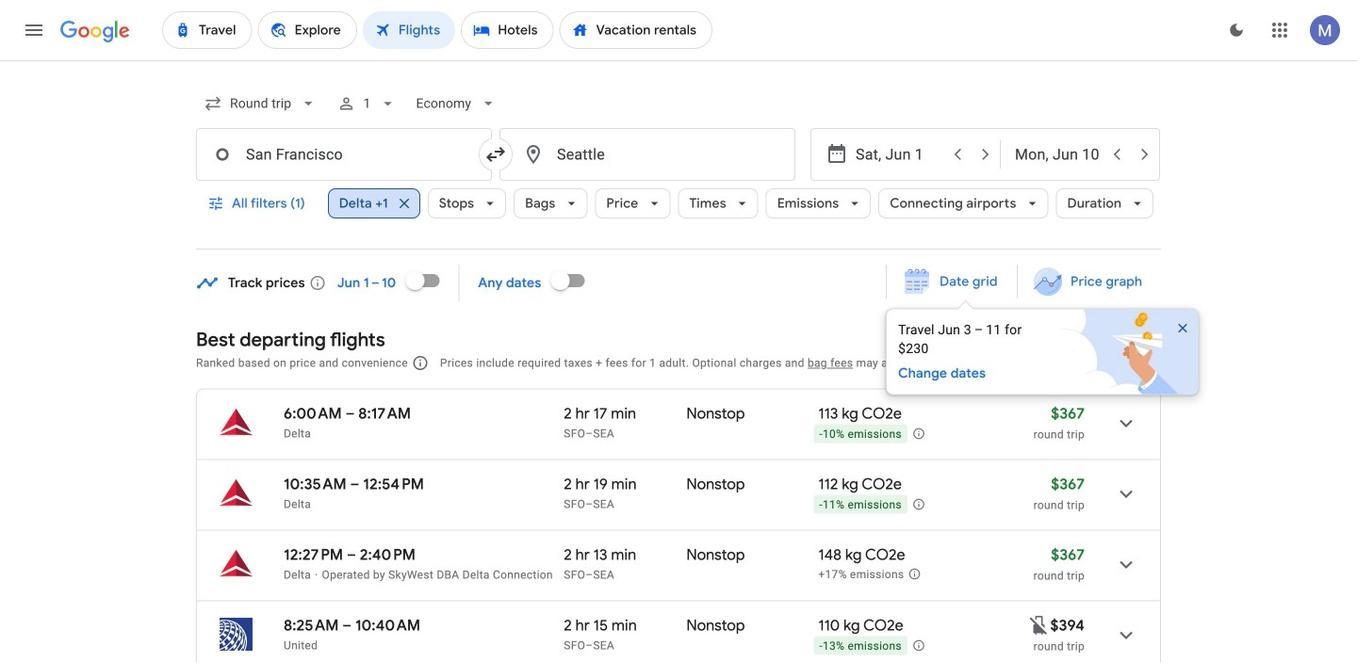 Task type: vqa. For each thing, say whether or not it's contained in the screenshot.
Departure time: 10:35 AM. TEXT FIELD
yes



Task type: describe. For each thing, give the bounding box(es) containing it.
Departure time: 8:25 AM. text field
[[284, 616, 339, 636]]

carbon emissions estimate: 110 kilograms. -13% emissions. learn more about this emissions estimate image
[[912, 639, 925, 653]]

nonstop flight. element for total duration 2 hr 17 min. element at bottom
[[686, 405, 745, 426]]

carbon emissions estimate: 112 kilograms. -11% emissions. learn more about this emissions estimate image
[[912, 498, 925, 511]]

Where from? text field
[[196, 128, 492, 181]]

nonstop flight. element for total duration 2 hr 15 min. 'element'
[[686, 617, 745, 639]]

leaves san francisco international airport at 8:25 am on saturday, june 1 and arrives at seattle–tacoma international airport at 10:40 am on saturday, june 1. element
[[284, 616, 420, 636]]

swap origin and destination. image
[[484, 143, 507, 166]]

learn more about tracked prices image
[[309, 275, 326, 292]]

nonstop flight. element for total duration 2 hr 19 min. element
[[686, 475, 745, 497]]

Departure time: 12:27 PM. text field
[[284, 546, 343, 565]]

total duration 2 hr 13 min. element
[[564, 546, 686, 568]]

Return text field
[[1015, 129, 1102, 180]]

find the best price region
[[196, 258, 1219, 395]]

close image
[[1175, 321, 1190, 336]]

367 us dollars text field for carbon emissions estimate: 113 kilograms. -10% emissions. learn more about this emissions estimate image at the bottom of the page
[[1051, 404, 1085, 424]]

367 us dollars text field for the carbon emissions estimate: 112 kilograms. -11% emissions. learn more about this emissions estimate image
[[1051, 475, 1085, 494]]

394 US dollars text field
[[1050, 616, 1085, 636]]

carbon emissions estimate: 113 kilograms. -10% emissions. learn more about this emissions estimate image
[[912, 427, 925, 441]]

Departure text field
[[856, 129, 942, 180]]

learn more about ranking image
[[412, 355, 429, 372]]

flight details. leaves san francisco international airport at 8:25 am on saturday, june 1 and arrives at seattle–tacoma international airport at 10:40 am on saturday, june 1. image
[[1104, 613, 1149, 658]]

Where to? text field
[[499, 128, 795, 181]]

leaves san francisco international airport at 12:27 pm on saturday, june 1 and arrives at seattle–tacoma international airport at 2:40 pm on saturday, june 1. element
[[284, 546, 416, 565]]

change appearance image
[[1214, 8, 1259, 53]]

total duration 2 hr 19 min. element
[[564, 475, 686, 497]]

leaves san francisco international airport at 6:00 am on saturday, june 1 and arrives at seattle–tacoma international airport at 8:17 am on saturday, june 1. element
[[284, 404, 411, 424]]



Task type: locate. For each thing, give the bounding box(es) containing it.
Arrival time: 10:40 AM. text field
[[355, 616, 420, 636]]

Arrival time: 2:40 PM. text field
[[360, 546, 416, 565]]

3 nonstop flight. element from the top
[[686, 546, 745, 568]]

2 367 us dollars text field from the top
[[1051, 475, 1085, 494]]

2 nonstop flight. element from the top
[[686, 475, 745, 497]]

nonstop flight. element
[[686, 405, 745, 426], [686, 475, 745, 497], [686, 546, 745, 568], [686, 617, 745, 639]]

Arrival time: 12:54 PM. text field
[[363, 475, 424, 494]]

1 vertical spatial 367 us dollars text field
[[1051, 475, 1085, 494]]

0 vertical spatial 367 us dollars text field
[[1051, 404, 1085, 424]]

4 nonstop flight. element from the top
[[686, 617, 745, 639]]

carbon emissions estimate: 148 kilograms. +17% emissions. learn more about this emissions estimate image
[[908, 568, 921, 581]]

None field
[[196, 81, 325, 126], [408, 81, 505, 126], [196, 81, 325, 126], [408, 81, 505, 126]]

total duration 2 hr 17 min. element
[[564, 405, 686, 426]]

Departure time: 10:35 AM. text field
[[284, 475, 347, 494]]

main content
[[196, 258, 1219, 663]]

1 367 us dollars text field from the top
[[1051, 404, 1085, 424]]

this price for this flight doesn't include overhead bin access. if you need a carry-on bag, use the bags filter to update prices. image
[[1028, 614, 1050, 637]]

1 nonstop flight. element from the top
[[686, 405, 745, 426]]

main menu image
[[23, 19, 45, 41]]

3 367 us dollars text field from the top
[[1051, 546, 1085, 565]]

leaves san francisco international airport at 10:35 am on saturday, june 1 and arrives at seattle–tacoma international airport at 12:54 pm on saturday, june 1. element
[[284, 475, 424, 494]]

Departure time: 6:00 AM. text field
[[284, 404, 342, 424]]

Arrival time: 8:17 AM. text field
[[358, 404, 411, 424]]

None search field
[[196, 81, 1161, 250]]

nonstop flight. element for 'total duration 2 hr 13 min.' element
[[686, 546, 745, 568]]

total duration 2 hr 15 min. element
[[564, 617, 686, 639]]

2 vertical spatial 367 us dollars text field
[[1051, 546, 1085, 565]]

367 US dollars text field
[[1051, 404, 1085, 424], [1051, 475, 1085, 494], [1051, 546, 1085, 565]]

367 us dollars text field for "carbon emissions estimate: 148 kilograms. +17% emissions. learn more about this emissions estimate" image
[[1051, 546, 1085, 565]]

loading results progress bar
[[0, 60, 1357, 64]]



